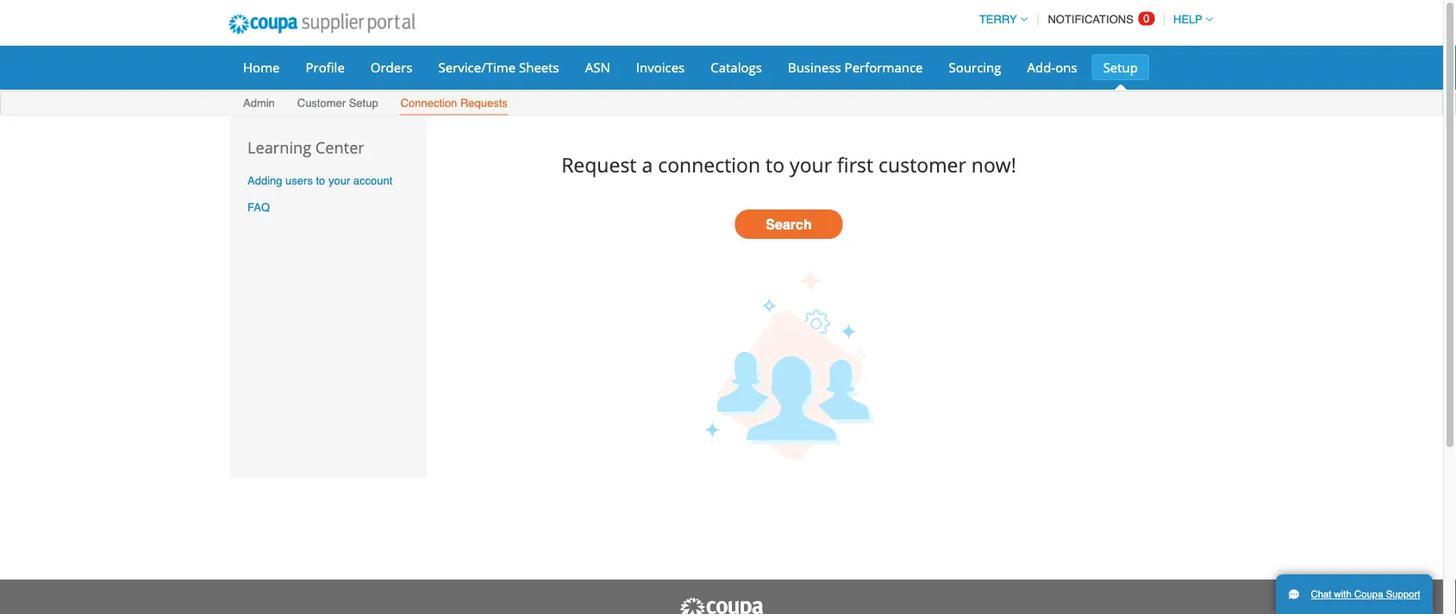 Task type: describe. For each thing, give the bounding box(es) containing it.
setup inside 'link'
[[349, 97, 378, 110]]

adding users to your account link
[[248, 174, 393, 187]]

service/time sheets
[[439, 58, 560, 76]]

customer setup
[[297, 97, 378, 110]]

1 horizontal spatial coupa supplier portal image
[[679, 597, 765, 614]]

navigation containing notifications 0
[[972, 3, 1213, 36]]

catalogs
[[711, 58, 762, 76]]

chat with coupa support button
[[1276, 574, 1433, 614]]

orders link
[[359, 54, 424, 80]]

profile link
[[295, 54, 356, 80]]

catalogs link
[[700, 54, 774, 80]]

1 horizontal spatial your
[[790, 151, 832, 178]]

orders
[[371, 58, 413, 76]]

service/time sheets link
[[427, 54, 571, 80]]

admin
[[243, 97, 275, 110]]

0 horizontal spatial your
[[329, 174, 350, 187]]

customer setup link
[[296, 93, 379, 115]]

chat with coupa support
[[1311, 589, 1421, 600]]

request a connection to your first customer now!
[[562, 151, 1017, 178]]

add-ons link
[[1016, 54, 1089, 80]]

customer
[[879, 151, 967, 178]]

asn link
[[574, 54, 622, 80]]

help
[[1174, 13, 1203, 26]]

first
[[837, 151, 874, 178]]

now!
[[972, 151, 1017, 178]]

1 horizontal spatial setup
[[1104, 58, 1138, 76]]

customer
[[297, 97, 346, 110]]

support
[[1387, 589, 1421, 600]]

sheets
[[519, 58, 560, 76]]

sourcing
[[949, 58, 1002, 76]]

add-
[[1028, 58, 1056, 76]]

notifications 0
[[1048, 12, 1150, 26]]

with
[[1335, 589, 1352, 600]]

home
[[243, 58, 280, 76]]



Task type: locate. For each thing, give the bounding box(es) containing it.
0 horizontal spatial setup
[[349, 97, 378, 110]]

faq
[[248, 201, 270, 213]]

your
[[790, 151, 832, 178], [329, 174, 350, 187]]

admin link
[[242, 93, 276, 115]]

request
[[562, 151, 637, 178]]

add-ons
[[1028, 58, 1078, 76]]

terry link
[[972, 13, 1028, 26]]

0 vertical spatial setup
[[1104, 58, 1138, 76]]

1 vertical spatial setup
[[349, 97, 378, 110]]

0 horizontal spatial to
[[316, 174, 325, 187]]

0 horizontal spatial coupa supplier portal image
[[217, 3, 427, 46]]

chat
[[1311, 589, 1332, 600]]

home link
[[232, 54, 291, 80]]

performance
[[845, 58, 923, 76]]

connection requests link
[[400, 93, 509, 115]]

search button
[[735, 210, 843, 239]]

asn
[[585, 58, 610, 76]]

help link
[[1166, 13, 1213, 26]]

learning center
[[248, 137, 365, 158]]

learning
[[248, 137, 311, 158]]

terry
[[980, 13, 1018, 26]]

to up search
[[766, 151, 785, 178]]

profile
[[306, 58, 345, 76]]

notifications
[[1048, 13, 1134, 26]]

account
[[353, 174, 393, 187]]

business
[[788, 58, 842, 76]]

search
[[766, 216, 812, 232]]

1 vertical spatial coupa supplier portal image
[[679, 597, 765, 614]]

coupa supplier portal image
[[217, 3, 427, 46], [679, 597, 765, 614]]

center
[[316, 137, 365, 158]]

a
[[642, 151, 653, 178]]

adding
[[248, 174, 282, 187]]

business performance link
[[777, 54, 934, 80]]

your left first
[[790, 151, 832, 178]]

navigation
[[972, 3, 1213, 36]]

to right users
[[316, 174, 325, 187]]

connection
[[401, 97, 457, 110]]

0 vertical spatial coupa supplier portal image
[[217, 3, 427, 46]]

invoices link
[[625, 54, 696, 80]]

ons
[[1056, 58, 1078, 76]]

faq link
[[248, 201, 270, 213]]

connection
[[658, 151, 761, 178]]

setup
[[1104, 58, 1138, 76], [349, 97, 378, 110]]

requests
[[461, 97, 508, 110]]

sourcing link
[[938, 54, 1013, 80]]

0
[[1144, 12, 1150, 25]]

invoices
[[636, 58, 685, 76]]

users
[[286, 174, 313, 187]]

adding users to your account
[[248, 174, 393, 187]]

setup link
[[1092, 54, 1150, 80]]

connection requests
[[401, 97, 508, 110]]

your down "center"
[[329, 174, 350, 187]]

service/time
[[439, 58, 516, 76]]

coupa
[[1355, 589, 1384, 600]]

to
[[766, 151, 785, 178], [316, 174, 325, 187]]

setup down notifications 0
[[1104, 58, 1138, 76]]

1 horizontal spatial to
[[766, 151, 785, 178]]

business performance
[[788, 58, 923, 76]]

setup right customer
[[349, 97, 378, 110]]



Task type: vqa. For each thing, say whether or not it's contained in the screenshot.
Learning
yes



